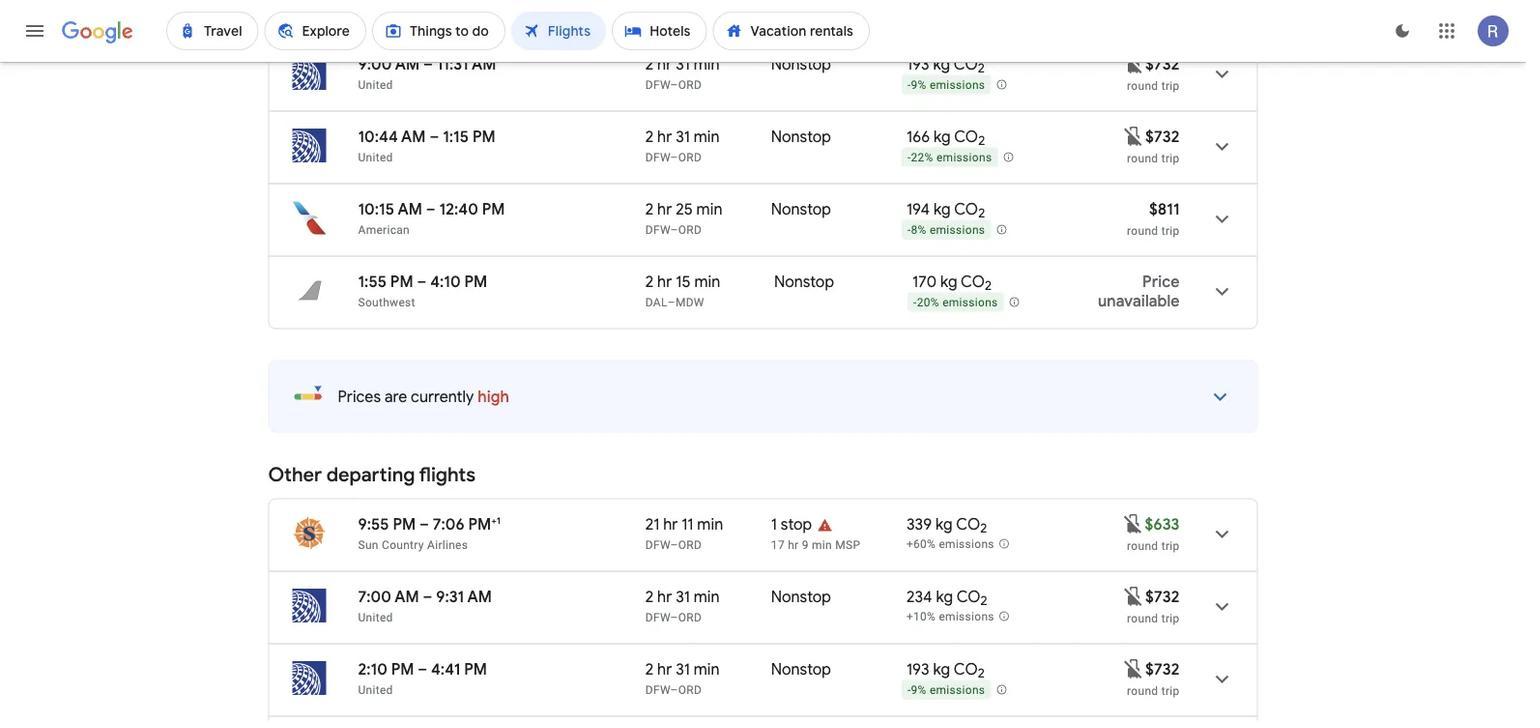 Task type: describe. For each thing, give the bounding box(es) containing it.
2 and from the left
[[879, 5, 899, 19]]

+60% emissions
[[907, 538, 995, 551]]

ranked based on price and convenience
[[268, 5, 486, 19]]

nonstop flight. element for 9:31 am
[[771, 587, 832, 610]]

4 round from the top
[[1128, 539, 1159, 553]]

170 kg co 2
[[913, 272, 992, 294]]

Departure time: 7:00 AM. text field
[[358, 587, 419, 607]]

more details image
[[1198, 374, 1244, 420]]

change appearance image
[[1380, 8, 1426, 54]]

234 kg co 2
[[907, 587, 988, 609]]

1:15
[[443, 127, 469, 146]]

21 hr 11 min dfw – ord
[[646, 514, 724, 552]]

round for 9:31
[[1128, 612, 1159, 625]]

round inside $811 round trip
[[1128, 224, 1159, 237]]

25
[[676, 199, 693, 219]]

am right 11:31
[[472, 54, 496, 74]]

kg inside 339 kg co 2
[[936, 514, 953, 534]]

stop
[[781, 514, 812, 534]]

10:44 am – 1:15 pm united
[[358, 127, 496, 164]]

1 inside 9:55 pm – 7:06 pm + 1
[[497, 514, 501, 526]]

this price for this flight doesn't include overhead bin access. if you need a carry-on bag, use the bags filter to update prices. image for ranked based on price and convenience
[[1123, 124, 1146, 148]]

9:00 am – 11:31 am united
[[358, 54, 496, 91]]

$732 for 1:15 pm
[[1146, 127, 1180, 146]]

sun
[[358, 538, 379, 552]]

nonstop for 1:15 pm
[[771, 127, 832, 146]]

dal
[[646, 295, 668, 309]]

msp
[[836, 538, 861, 552]]

9:31
[[436, 587, 464, 607]]

4:41
[[431, 659, 461, 679]]

pm right 7:06
[[468, 514, 492, 534]]

– inside 7:00 am – 9:31 am united
[[423, 587, 433, 607]]

leaves dallas/fort worth international airport at 10:15 am on saturday, june 15 and arrives at o'hare international airport at 12:40 pm on saturday, june 15. element
[[358, 199, 505, 219]]

pm up country
[[393, 514, 416, 534]]

4:10
[[430, 272, 461, 292]]

co for 12:40
[[955, 199, 979, 219]]

flight details. leaves dallas/fort worth international airport at 9:55 pm on saturday, june 15 and arrives at o'hare international airport at 7:06 pm on sunday, june 16. image
[[1199, 511, 1246, 557]]

9
[[802, 538, 809, 552]]

– inside 2 hr 15 min dal – mdw
[[668, 295, 676, 309]]

kg for 4:10
[[941, 272, 958, 292]]

2 1 from the left
[[771, 514, 777, 534]]

+10%
[[907, 610, 936, 624]]

dfw for 12:40 pm
[[646, 223, 671, 236]]

234
[[907, 587, 933, 607]]

min inside layover (1 of 1) is a 17 hr 9 min overnight layover at minneapolis–saint paul international airport in minneapolis. element
[[812, 538, 833, 552]]

1 horizontal spatial +
[[678, 5, 685, 19]]

-9% emissions for am
[[908, 79, 986, 92]]

1 stop flight. element
[[771, 514, 812, 537]]

11
[[682, 514, 694, 534]]

taxes
[[646, 5, 675, 19]]

17
[[771, 538, 785, 552]]

flight details. leaves dallas/fort worth international airport at 10:15 am on saturday, june 15 and arrives at o'hare international airport at 12:40 pm on saturday, june 15. image
[[1199, 196, 1246, 242]]

Arrival time: 9:31 AM. text field
[[436, 587, 492, 607]]

+60%
[[907, 538, 936, 551]]

$633
[[1145, 514, 1180, 534]]

kg for 1:15
[[934, 127, 951, 146]]

Departure time: 10:15 AM. text field
[[358, 199, 422, 219]]

3 round trip from the top
[[1128, 539, 1180, 553]]

nonstop flight. element for 12:40 pm
[[771, 199, 832, 222]]

9:00
[[358, 54, 392, 74]]

prices include required taxes + fees for 2 adults. optional charges and
[[519, 5, 902, 19]]

hr inside layover (1 of 1) is a 17 hr 9 min overnight layover at minneapolis–saint paul international airport in minneapolis. element
[[788, 538, 799, 552]]

31 for 11:31 am
[[676, 54, 690, 74]]

co for 11:31
[[954, 54, 978, 74]]

departing
[[327, 463, 415, 487]]

1 and from the left
[[394, 5, 415, 19]]

– inside 9:00 am – 11:31 am united
[[423, 54, 433, 74]]

dfw for 7:06 pm
[[646, 538, 671, 552]]

round trip for 1:15
[[1128, 151, 1180, 165]]

total duration 2 hr 31 min. element for 11:31 am
[[646, 54, 771, 77]]

2:10 pm – 4:41 pm united
[[358, 659, 487, 697]]

country
[[382, 538, 424, 552]]

31 for 4:41 pm
[[676, 659, 690, 679]]

adults.
[[744, 5, 780, 19]]

- for 1:15 pm
[[908, 151, 911, 165]]

currently
[[411, 387, 474, 407]]

flight details. leaves dallas/fort worth international airport at 2:10 pm on saturday, june 15 and arrives at o'hare international airport at 4:41 pm on saturday, june 15. image
[[1199, 656, 1246, 702]]

leaves dallas/fort worth international airport at 2:10 pm on saturday, june 15 and arrives at o'hare international airport at 4:41 pm on saturday, june 15. element
[[358, 659, 487, 679]]

fees
[[688, 5, 712, 19]]

166
[[907, 127, 930, 146]]

Arrival time: 7:06 PM on  Sunday, June 16. text field
[[433, 514, 501, 534]]

hr for 7:06 pm
[[663, 514, 678, 534]]

ord for 12:40 pm
[[678, 223, 702, 236]]

kg for 12:40
[[934, 199, 951, 219]]

hr for 1:15 pm
[[658, 127, 672, 146]]

based
[[312, 5, 344, 19]]

194 kg co 2
[[907, 199, 986, 222]]

leaves dallas/fort worth international airport at 10:44 am on saturday, june 15 and arrives at o'hare international airport at 1:15 pm on saturday, june 15. element
[[358, 127, 496, 146]]

Arrival time: 1:15 PM. text field
[[443, 127, 496, 146]]

nonstop flight. element for 1:15 pm
[[771, 127, 832, 149]]

pm up southwest
[[390, 272, 413, 292]]

21
[[646, 514, 660, 534]]

nonstop for 4:10 pm
[[774, 272, 835, 292]]

optional
[[784, 5, 829, 19]]

ord for 1:15 pm
[[678, 150, 702, 164]]

unavailable
[[1098, 291, 1180, 311]]

Departure time: 9:55 PM. text field
[[358, 514, 416, 534]]

required
[[598, 5, 643, 19]]

leaves dallas/fort worth international airport at 7:00 am on saturday, june 15 and arrives at o'hare international airport at 9:31 am on saturday, june 15. element
[[358, 587, 492, 607]]

+ inside 9:55 pm – 7:06 pm + 1
[[492, 514, 497, 526]]

min for 12:40 pm
[[697, 199, 723, 219]]

airlines
[[427, 538, 468, 552]]

convenience
[[418, 5, 486, 19]]

- for 12:40 pm
[[908, 224, 911, 237]]

7:00
[[358, 587, 392, 607]]

dfw for 4:41 pm
[[646, 683, 671, 697]]

prices for prices include required taxes + fees for 2 adults. optional charges and
[[519, 5, 553, 19]]

prices are currently high
[[338, 387, 510, 407]]

Departure time: 2:10 PM. text field
[[358, 659, 414, 679]]

$811
[[1150, 199, 1180, 219]]

trip inside $811 round trip
[[1162, 224, 1180, 237]]

flight details. leaves dallas love field at 1:55 pm on saturday, june 15 and arrives at chicago midway international airport at 4:10 pm on saturday, june 15. image
[[1199, 268, 1246, 315]]

-8% emissions
[[908, 224, 986, 237]]

nonstop flight. element for 4:10 pm
[[774, 272, 835, 294]]

Departure time: 1:55 PM. text field
[[358, 272, 413, 292]]

1:55 pm – 4:10 pm southwest
[[358, 272, 488, 309]]

flights
[[419, 463, 476, 487]]

732 us dollars text field for 1:15 pm
[[1146, 127, 1180, 146]]

for
[[715, 5, 730, 19]]

kg for 4:41
[[934, 659, 951, 679]]

charges
[[832, 5, 876, 19]]

$732 for 4:41 pm
[[1146, 659, 1180, 679]]

9% for am
[[911, 79, 927, 92]]

3 this price for this flight doesn't include overhead bin access. if you need a carry-on bag, use the bags filter to update prices. image from the top
[[1123, 657, 1146, 680]]

total duration 2 hr 31 min. element for 4:41 pm
[[646, 659, 771, 682]]

nonstop for 12:40 pm
[[771, 199, 832, 219]]

sun country airlines
[[358, 538, 468, 552]]

total duration 2 hr 31 min. element for 1:15 pm
[[646, 127, 771, 149]]

round for 11:31
[[1128, 79, 1159, 92]]

emissions for 11:31 am
[[930, 79, 986, 92]]

9% for pm
[[911, 684, 927, 697]]

nonstop flight. element for 4:41 pm
[[771, 659, 832, 682]]

co for 4:10
[[961, 272, 985, 292]]

dfw for 1:15 pm
[[646, 150, 671, 164]]

co for 9:31
[[957, 587, 981, 607]]

price
[[1143, 272, 1180, 292]]

2 hr 31 min dfw – ord for 9:31 am
[[646, 587, 720, 624]]

dfw for 11:31 am
[[646, 78, 671, 91]]

2 inside 234 kg co 2
[[981, 593, 988, 609]]

hr for 11:31 am
[[658, 54, 672, 74]]

united for 9:00
[[358, 78, 393, 91]]

7:00 am – 9:31 am united
[[358, 587, 492, 624]]

633 US dollars text field
[[1145, 514, 1180, 534]]

31 for 1:15 pm
[[676, 127, 690, 146]]

193 for am
[[907, 54, 930, 74]]

hr for 4:10 pm
[[658, 272, 672, 292]]

732 us dollars text field for 4:41 pm
[[1146, 659, 1180, 679]]

193 kg co 2 for pm
[[907, 659, 985, 682]]

am for 1:15 pm
[[401, 127, 426, 146]]

total duration 2 hr 25 min. element
[[646, 199, 771, 222]]

are
[[385, 387, 407, 407]]

this price for this flight doesn't include overhead bin access. if you need a carry-on bag, use the bags filter to update prices. image for other departing flights
[[1122, 512, 1145, 535]]

kg for 11:31
[[934, 54, 951, 74]]

2 inside 194 kg co 2
[[979, 205, 986, 222]]



Task type: locate. For each thing, give the bounding box(es) containing it.
this price for this flight doesn't include overhead bin access. if you need a carry-on bag, use the bags filter to update prices. image down 732 us dollars text box
[[1123, 657, 1146, 680]]

0 vertical spatial this price for this flight doesn't include overhead bin access. if you need a carry-on bag, use the bags filter to update prices. image
[[1123, 124, 1146, 148]]

am for 11:31 am
[[395, 54, 420, 74]]

min for 11:31 am
[[694, 54, 720, 74]]

170
[[913, 272, 937, 292]]

kg up 166 kg co 2
[[934, 54, 951, 74]]

811 US dollars text field
[[1150, 199, 1180, 219]]

732 us dollars text field for 11:31 am
[[1146, 54, 1180, 74]]

nonstop flight. element for 11:31 am
[[771, 54, 832, 77]]

united for 10:44
[[358, 150, 393, 164]]

united down 10:44
[[358, 150, 393, 164]]

2 inside 166 kg co 2
[[979, 133, 986, 149]]

co up the -8% emissions
[[955, 199, 979, 219]]

2 732 us dollars text field from the top
[[1146, 127, 1180, 146]]

round down $633
[[1128, 539, 1159, 553]]

1 vertical spatial -9% emissions
[[908, 684, 986, 697]]

emissions down 166 kg co 2
[[937, 151, 992, 165]]

am right 9:31
[[467, 587, 492, 607]]

9:55 pm – 7:06 pm + 1
[[358, 514, 501, 534]]

round trip down $633
[[1128, 539, 1180, 553]]

0 vertical spatial 9%
[[911, 79, 927, 92]]

high
[[478, 387, 510, 407]]

4 2 hr 31 min dfw – ord from the top
[[646, 659, 720, 697]]

am inside '10:44 am – 1:15 pm united'
[[401, 127, 426, 146]]

kg for 9:31
[[936, 587, 954, 607]]

193 up 166
[[907, 54, 930, 74]]

this price for this flight doesn't include overhead bin access. if you need a carry-on bag, use the bags filter to update prices. image up $811 round trip
[[1123, 124, 1146, 148]]

pm inside 10:15 am – 12:40 pm american
[[482, 199, 505, 219]]

min for 9:31 am
[[694, 587, 720, 607]]

co up 166 kg co 2
[[954, 54, 978, 74]]

emissions
[[930, 79, 986, 92], [937, 151, 992, 165], [930, 224, 986, 237], [943, 296, 998, 310], [939, 538, 995, 551], [939, 610, 995, 624], [930, 684, 986, 697]]

193 for pm
[[907, 659, 930, 679]]

and
[[394, 5, 415, 19], [879, 5, 899, 19]]

round trip up $811
[[1128, 151, 1180, 165]]

2 inside 2 hr 25 min dfw – ord
[[646, 199, 654, 219]]

co inside 166 kg co 2
[[954, 127, 979, 146]]

1 horizontal spatial prices
[[519, 5, 553, 19]]

4 total duration 2 hr 31 min. element from the top
[[646, 659, 771, 682]]

co inside 170 kg co 2
[[961, 272, 985, 292]]

this price for this flight doesn't include overhead bin access. if you need a carry-on bag, use the bags filter to update prices. image
[[1123, 124, 1146, 148], [1123, 585, 1146, 608], [1123, 657, 1146, 680]]

mdw
[[676, 295, 705, 309]]

co up +60% emissions
[[956, 514, 981, 534]]

pm
[[473, 127, 496, 146], [482, 199, 505, 219], [390, 272, 413, 292], [465, 272, 488, 292], [393, 514, 416, 534], [468, 514, 492, 534], [391, 659, 414, 679], [464, 659, 487, 679]]

pm right 4:10
[[465, 272, 488, 292]]

total duration 2 hr 31 min. element
[[646, 54, 771, 77], [646, 127, 771, 149], [646, 587, 771, 610], [646, 659, 771, 682]]

this price for this flight doesn't include overhead bin access. if you need a carry-on bag, use the bags filter to update prices. image for ranked based on price and convenience
[[1123, 52, 1146, 75]]

3 $732 from the top
[[1146, 587, 1180, 607]]

0 vertical spatial +
[[678, 5, 685, 19]]

1 $732 from the top
[[1146, 54, 1180, 74]]

193 kg co 2 up 166 kg co 2
[[907, 54, 985, 77]]

min for 1:15 pm
[[694, 127, 720, 146]]

co inside 194 kg co 2
[[955, 199, 979, 219]]

20%
[[917, 296, 940, 310]]

1 9% from the top
[[911, 79, 927, 92]]

trip up $811
[[1162, 151, 1180, 165]]

ord for 9:31 am
[[678, 611, 702, 624]]

0 vertical spatial -9% emissions
[[908, 79, 986, 92]]

round left flight details. leaves dallas/fort worth international airport at 2:10 pm on saturday, june 15 and arrives at o'hare international airport at 4:41 pm on saturday, june 15. image
[[1128, 684, 1159, 698]]

kg inside 194 kg co 2
[[934, 199, 951, 219]]

- up 166
[[908, 79, 911, 92]]

193
[[907, 54, 930, 74], [907, 659, 930, 679]]

co down the +10% emissions
[[954, 659, 978, 679]]

prices
[[519, 5, 553, 19], [338, 387, 381, 407]]

4 $732 from the top
[[1146, 659, 1180, 679]]

10:15 am – 12:40 pm american
[[358, 199, 505, 236]]

0 vertical spatial prices
[[519, 5, 553, 19]]

pm right 4:41
[[464, 659, 487, 679]]

732 us dollars text field left flight details. leaves dallas/fort worth international airport at 2:10 pm on saturday, june 15 and arrives at o'hare international airport at 4:41 pm on saturday, june 15. image
[[1146, 659, 1180, 679]]

1 round trip from the top
[[1128, 79, 1180, 92]]

-9% emissions down the +10% emissions
[[908, 684, 986, 697]]

339 kg co 2
[[907, 514, 988, 537]]

ord for 7:06 pm
[[678, 538, 702, 552]]

22%
[[911, 151, 934, 165]]

0 vertical spatial 732 us dollars text field
[[1146, 54, 1180, 74]]

min inside 2 hr 15 min dal – mdw
[[695, 272, 721, 292]]

trip for 1:15
[[1162, 151, 1180, 165]]

3 732 us dollars text field from the top
[[1146, 659, 1180, 679]]

round down $811
[[1128, 224, 1159, 237]]

0 vertical spatial this price for this flight doesn't include overhead bin access. if you need a carry-on bag, use the bags filter to update prices. image
[[1123, 52, 1146, 75]]

trip for 11:31
[[1162, 79, 1180, 92]]

2 hr 31 min dfw – ord for 11:31 am
[[646, 54, 720, 91]]

united inside 7:00 am – 9:31 am united
[[358, 611, 393, 624]]

other
[[268, 463, 322, 487]]

and right charges
[[879, 5, 899, 19]]

$732
[[1146, 54, 1180, 74], [1146, 127, 1180, 146], [1146, 587, 1180, 607], [1146, 659, 1180, 679]]

-20% emissions
[[914, 296, 998, 310]]

5 round trip from the top
[[1128, 684, 1180, 698]]

Arrival time: 12:40 PM. text field
[[439, 199, 505, 219]]

5 round from the top
[[1128, 612, 1159, 625]]

5 trip from the top
[[1162, 612, 1180, 625]]

leaves dallas/fort worth international airport at 9:55 pm on saturday, june 15 and arrives at o'hare international airport at 7:06 pm on sunday, june 16. element
[[358, 514, 501, 534]]

hr inside 21 hr 11 min dfw – ord
[[663, 514, 678, 534]]

price unavailable
[[1098, 272, 1180, 311]]

1 total duration 2 hr 31 min. element from the top
[[646, 54, 771, 77]]

kg inside 170 kg co 2
[[941, 272, 958, 292]]

1 trip from the top
[[1162, 79, 1180, 92]]

3 total duration 2 hr 31 min. element from the top
[[646, 587, 771, 610]]

0 horizontal spatial 1
[[497, 514, 501, 526]]

round left flight details. leaves dallas/fort worth international airport at 9:00 am on saturday, june 15 and arrives at o'hare international airport at 11:31 am on saturday, june 15. icon on the right top
[[1128, 79, 1159, 92]]

min for 7:06 pm
[[697, 514, 724, 534]]

+ left fees
[[678, 5, 685, 19]]

round trip down 732 us dollars text box
[[1128, 612, 1180, 625]]

united inside 9:00 am – 11:31 am united
[[358, 78, 393, 91]]

$811 round trip
[[1128, 199, 1180, 237]]

am right 7:00
[[395, 587, 419, 607]]

this price for this flight doesn't include overhead bin access. if you need a carry-on bag, use the bags filter to update prices. image
[[1123, 52, 1146, 75], [1122, 512, 1145, 535]]

nonstop for 4:41 pm
[[771, 659, 832, 679]]

am
[[395, 54, 420, 74], [472, 54, 496, 74], [401, 127, 426, 146], [398, 199, 422, 219], [395, 587, 419, 607], [467, 587, 492, 607]]

prices right the learn more about ranking image
[[519, 5, 553, 19]]

total duration 2 hr 15 min. element
[[646, 272, 774, 294]]

united for 7:00
[[358, 611, 393, 624]]

co up '-20% emissions'
[[961, 272, 985, 292]]

am inside 10:15 am – 12:40 pm american
[[398, 199, 422, 219]]

2 this price for this flight doesn't include overhead bin access. if you need a carry-on bag, use the bags filter to update prices. image from the top
[[1123, 585, 1146, 608]]

on
[[348, 5, 361, 19]]

1 vertical spatial 193 kg co 2
[[907, 659, 985, 682]]

co for 4:41
[[954, 659, 978, 679]]

Arrival time: 11:31 AM. text field
[[437, 54, 496, 74]]

0 vertical spatial 193 kg co 2
[[907, 54, 985, 77]]

1:55
[[358, 272, 387, 292]]

31
[[676, 54, 690, 74], [676, 127, 690, 146], [676, 587, 690, 607], [676, 659, 690, 679]]

1 2 hr 31 min dfw – ord from the top
[[646, 54, 720, 91]]

hr for 4:41 pm
[[658, 659, 672, 679]]

0 horizontal spatial prices
[[338, 387, 381, 407]]

6 ord from the top
[[678, 683, 702, 697]]

9% up 166
[[911, 79, 927, 92]]

2 -9% emissions from the top
[[908, 684, 986, 697]]

co inside 339 kg co 2
[[956, 514, 981, 534]]

pm right 1:15
[[473, 127, 496, 146]]

total duration 2 hr 31 min. element for 9:31 am
[[646, 587, 771, 610]]

this price for this flight doesn't include overhead bin access. if you need a carry-on bag, use the bags filter to update prices. image for other departing flights
[[1123, 585, 1146, 608]]

1 stop
[[771, 514, 812, 534]]

4 31 from the top
[[676, 659, 690, 679]]

2 round from the top
[[1128, 151, 1159, 165]]

pm right 12:40
[[482, 199, 505, 219]]

am right 10:44
[[401, 127, 426, 146]]

2 31 from the top
[[676, 127, 690, 146]]

dfw inside 21 hr 11 min dfw – ord
[[646, 538, 671, 552]]

trip down 732 us dollars text box
[[1162, 612, 1180, 625]]

min inside 21 hr 11 min dfw – ord
[[697, 514, 724, 534]]

2 hr 15 min dal – mdw
[[646, 272, 721, 309]]

1 vertical spatial 732 us dollars text field
[[1146, 127, 1180, 146]]

+ right 7:06
[[492, 514, 497, 526]]

193 down +10%
[[907, 659, 930, 679]]

emissions down the +10% emissions
[[930, 684, 986, 697]]

nonstop for 9:31 am
[[771, 587, 832, 607]]

trip down $811
[[1162, 224, 1180, 237]]

round trip for 4:41
[[1128, 684, 1180, 698]]

1 ord from the top
[[678, 78, 702, 91]]

emissions down 234 kg co 2
[[939, 610, 995, 624]]

2 hr 31 min dfw – ord
[[646, 54, 720, 91], [646, 127, 720, 164], [646, 587, 720, 624], [646, 659, 720, 697]]

round trip left flight details. leaves dallas/fort worth international airport at 9:00 am on saturday, june 15 and arrives at o'hare international airport at 11:31 am on saturday, june 15. icon on the right top
[[1128, 79, 1180, 92]]

trip for 4:41
[[1162, 684, 1180, 698]]

learn more about ranking image
[[490, 3, 507, 21]]

1 31 from the top
[[676, 54, 690, 74]]

-
[[908, 79, 911, 92], [908, 151, 911, 165], [908, 224, 911, 237], [914, 296, 917, 310], [908, 684, 911, 697]]

min
[[694, 54, 720, 74], [694, 127, 720, 146], [697, 199, 723, 219], [695, 272, 721, 292], [697, 514, 724, 534], [812, 538, 833, 552], [694, 587, 720, 607], [694, 659, 720, 679]]

2 $732 from the top
[[1146, 127, 1180, 146]]

1 vertical spatial +
[[492, 514, 497, 526]]

united down 2:10
[[358, 683, 393, 697]]

- for 4:10 pm
[[914, 296, 917, 310]]

this price for this flight doesn't include overhead bin access. if you need a carry-on bag, use the bags filter to update prices. image left flight details. leaves dallas/fort worth international airport at 9:55 pm on saturday, june 15 and arrives at o'hare international airport at 7:06 pm on sunday, june 16. icon
[[1122, 512, 1145, 535]]

3 ord from the top
[[678, 223, 702, 236]]

prices for prices are currently high
[[338, 387, 381, 407]]

– inside 10:15 am – 12:40 pm american
[[426, 199, 436, 219]]

emissions down 170 kg co 2
[[943, 296, 998, 310]]

trip for 9:31
[[1162, 612, 1180, 625]]

hr for 12:40 pm
[[658, 199, 672, 219]]

1
[[497, 514, 501, 526], [771, 514, 777, 534]]

2 vertical spatial 732 us dollars text field
[[1146, 659, 1180, 679]]

flight details. leaves dallas/fort worth international airport at 7:00 am on saturday, june 15 and arrives at o'hare international airport at 9:31 am on saturday, june 15. image
[[1199, 584, 1246, 630]]

732 US dollars text field
[[1146, 587, 1180, 607]]

2 round trip from the top
[[1128, 151, 1180, 165]]

other departing flights
[[268, 463, 476, 487]]

2 dfw from the top
[[646, 150, 671, 164]]

kg inside 234 kg co 2
[[936, 587, 954, 607]]

3 united from the top
[[358, 611, 393, 624]]

1 united from the top
[[358, 78, 393, 91]]

3 trip from the top
[[1162, 224, 1180, 237]]

round trip left flight details. leaves dallas/fort worth international airport at 2:10 pm on saturday, june 15 and arrives at o'hare international airport at 4:41 pm on saturday, june 15. image
[[1128, 684, 1180, 698]]

round trip
[[1128, 79, 1180, 92], [1128, 151, 1180, 165], [1128, 539, 1180, 553], [1128, 612, 1180, 625], [1128, 684, 1180, 698]]

kg up -22% emissions
[[934, 127, 951, 146]]

ranked
[[268, 5, 308, 19]]

co up -22% emissions
[[954, 127, 979, 146]]

co for 1:15
[[954, 127, 979, 146]]

732 us dollars text field left flight details. leaves dallas/fort worth international airport at 10:44 am on saturday, june 15 and arrives at o'hare international airport at 1:15 pm on saturday, june 15. image
[[1146, 127, 1180, 146]]

2 inside 339 kg co 2
[[981, 520, 988, 537]]

– inside 1:55 pm – 4:10 pm southwest
[[417, 272, 427, 292]]

nonstop flight. element
[[771, 54, 832, 77], [771, 127, 832, 149], [771, 199, 832, 222], [774, 272, 835, 294], [771, 587, 832, 610], [771, 659, 832, 682]]

2 193 kg co 2 from the top
[[907, 659, 985, 682]]

emissions for 4:10 pm
[[943, 296, 998, 310]]

- down 166
[[908, 151, 911, 165]]

3 round from the top
[[1128, 224, 1159, 237]]

2 inside 2 hr 15 min dal – mdw
[[646, 272, 654, 292]]

- down 170
[[914, 296, 917, 310]]

- down +10%
[[908, 684, 911, 697]]

co
[[954, 54, 978, 74], [954, 127, 979, 146], [955, 199, 979, 219], [961, 272, 985, 292], [956, 514, 981, 534], [957, 587, 981, 607], [954, 659, 978, 679]]

3 31 from the top
[[676, 587, 690, 607]]

kg up the +10% emissions
[[936, 587, 954, 607]]

kg up the -8% emissions
[[934, 199, 951, 219]]

194
[[907, 199, 930, 219]]

total duration 21 hr 11 min. element
[[646, 514, 771, 537]]

2 trip from the top
[[1162, 151, 1180, 165]]

$732 left flight details. leaves dallas/fort worth international airport at 10:44 am on saturday, june 15 and arrives at o'hare international airport at 1:15 pm on saturday, june 15. image
[[1146, 127, 1180, 146]]

1 193 kg co 2 from the top
[[907, 54, 985, 77]]

hr inside 2 hr 15 min dal – mdw
[[658, 272, 672, 292]]

2 hr 31 min dfw – ord for 4:41 pm
[[646, 659, 720, 697]]

ord for 11:31 am
[[678, 78, 702, 91]]

flight details. leaves dallas/fort worth international airport at 9:00 am on saturday, june 15 and arrives at o'hare international airport at 11:31 am on saturday, june 15. image
[[1199, 51, 1246, 97]]

kg inside 166 kg co 2
[[934, 127, 951, 146]]

co up the +10% emissions
[[957, 587, 981, 607]]

hr for 9:31 am
[[658, 587, 672, 607]]

- for 4:41 pm
[[908, 684, 911, 697]]

kg up '-20% emissions'
[[941, 272, 958, 292]]

price
[[364, 5, 391, 19]]

united for 2:10
[[358, 683, 393, 697]]

ord inside 2 hr 25 min dfw – ord
[[678, 223, 702, 236]]

Departure time: 10:44 AM. text field
[[358, 127, 426, 146]]

9% down +10%
[[911, 684, 927, 697]]

5 ord from the top
[[678, 611, 702, 624]]

southwest
[[358, 295, 416, 309]]

4 ord from the top
[[678, 538, 702, 552]]

dfw inside 2 hr 25 min dfw – ord
[[646, 223, 671, 236]]

this price for this flight doesn't include overhead bin access. if you need a carry-on bag, use the bags filter to update prices. image left flight details. leaves dallas/fort worth international airport at 9:00 am on saturday, june 15 and arrives at o'hare international airport at 11:31 am on saturday, june 15. icon on the right top
[[1123, 52, 1146, 75]]

2
[[734, 5, 740, 19], [646, 54, 654, 74], [978, 60, 985, 77], [646, 127, 654, 146], [979, 133, 986, 149], [646, 199, 654, 219], [979, 205, 986, 222], [646, 272, 654, 292], [985, 278, 992, 294], [981, 520, 988, 537], [646, 587, 654, 607], [981, 593, 988, 609], [646, 659, 654, 679], [978, 665, 985, 682]]

1 horizontal spatial 1
[[771, 514, 777, 534]]

7:06
[[433, 514, 465, 534]]

$732 for 11:31 am
[[1146, 54, 1180, 74]]

dfw for 9:31 am
[[646, 611, 671, 624]]

min for 4:10 pm
[[695, 272, 721, 292]]

4 dfw from the top
[[646, 538, 671, 552]]

9:55
[[358, 514, 389, 534]]

– inside '10:44 am – 1:15 pm united'
[[430, 127, 439, 146]]

$732 for 9:31 am
[[1146, 587, 1180, 607]]

$732 left flight details. leaves dallas/fort worth international airport at 7:00 am on saturday, june 15 and arrives at o'hare international airport at 9:31 am on saturday, june 15. image
[[1146, 587, 1180, 607]]

round trip for 9:31
[[1128, 612, 1180, 625]]

pm inside '10:44 am – 1:15 pm united'
[[473, 127, 496, 146]]

round up '811 us dollars' text field
[[1128, 151, 1159, 165]]

2 total duration 2 hr 31 min. element from the top
[[646, 127, 771, 149]]

united
[[358, 78, 393, 91], [358, 150, 393, 164], [358, 611, 393, 624], [358, 683, 393, 697]]

ord inside 21 hr 11 min dfw – ord
[[678, 538, 702, 552]]

nonstop for 11:31 am
[[771, 54, 832, 74]]

trip left flight details. leaves dallas/fort worth international airport at 2:10 pm on saturday, june 15 and arrives at o'hare international airport at 4:41 pm on saturday, june 15. image
[[1162, 684, 1180, 698]]

united inside '10:44 am – 1:15 pm united'
[[358, 150, 393, 164]]

2 united from the top
[[358, 150, 393, 164]]

11:31
[[437, 54, 469, 74]]

1 vertical spatial 9%
[[911, 684, 927, 697]]

ord
[[678, 78, 702, 91], [678, 150, 702, 164], [678, 223, 702, 236], [678, 538, 702, 552], [678, 611, 702, 624], [678, 683, 702, 697]]

2 2 hr 31 min dfw – ord from the top
[[646, 127, 720, 164]]

am up 'american'
[[398, 199, 422, 219]]

6 trip from the top
[[1162, 684, 1180, 698]]

$732 left flight details. leaves dallas/fort worth international airport at 9:00 am on saturday, june 15 and arrives at o'hare international airport at 11:31 am on saturday, june 15. icon on the right top
[[1146, 54, 1180, 74]]

round down 732 us dollars text box
[[1128, 612, 1159, 625]]

emissions for 4:41 pm
[[930, 684, 986, 697]]

166 kg co 2
[[907, 127, 986, 149]]

1 vertical spatial 193
[[907, 659, 930, 679]]

339
[[907, 514, 932, 534]]

5 dfw from the top
[[646, 611, 671, 624]]

min for 4:41 pm
[[694, 659, 720, 679]]

emissions down 194 kg co 2
[[930, 224, 986, 237]]

united down 7:00
[[358, 611, 393, 624]]

4 united from the top
[[358, 683, 393, 697]]

2 193 from the top
[[907, 659, 930, 679]]

– inside 21 hr 11 min dfw – ord
[[671, 538, 678, 552]]

193 kg co 2 for am
[[907, 54, 985, 77]]

and right price
[[394, 5, 415, 19]]

emissions up 166 kg co 2
[[930, 79, 986, 92]]

1 732 us dollars text field from the top
[[1146, 54, 1180, 74]]

6 dfw from the top
[[646, 683, 671, 697]]

hr
[[658, 54, 672, 74], [658, 127, 672, 146], [658, 199, 672, 219], [658, 272, 672, 292], [663, 514, 678, 534], [788, 538, 799, 552], [658, 587, 672, 607], [658, 659, 672, 679]]

2 inside 170 kg co 2
[[985, 278, 992, 294]]

main menu image
[[23, 19, 46, 43]]

Arrival time: 4:41 PM. text field
[[431, 659, 487, 679]]

8%
[[911, 224, 927, 237]]

1 horizontal spatial and
[[879, 5, 899, 19]]

12:40
[[439, 199, 478, 219]]

2:10
[[358, 659, 388, 679]]

3 dfw from the top
[[646, 223, 671, 236]]

1 up the 17
[[771, 514, 777, 534]]

1 -9% emissions from the top
[[908, 79, 986, 92]]

round for 1:15
[[1128, 151, 1159, 165]]

co inside 234 kg co 2
[[957, 587, 981, 607]]

round for 4:41
[[1128, 684, 1159, 698]]

1 vertical spatial this price for this flight doesn't include overhead bin access. if you need a carry-on bag, use the bags filter to update prices. image
[[1123, 585, 1146, 608]]

1 193 from the top
[[907, 54, 930, 74]]

– inside 2:10 pm – 4:41 pm united
[[418, 659, 428, 679]]

2 9% from the top
[[911, 684, 927, 697]]

ord for 4:41 pm
[[678, 683, 702, 697]]

– inside 2 hr 25 min dfw – ord
[[671, 223, 678, 236]]

emissions for 1:15 pm
[[937, 151, 992, 165]]

round trip for 11:31
[[1128, 79, 1180, 92]]

united inside 2:10 pm – 4:41 pm united
[[358, 683, 393, 697]]

10:15
[[358, 199, 395, 219]]

am right 9:00
[[395, 54, 420, 74]]

10:44
[[358, 127, 398, 146]]

$732 left flight details. leaves dallas/fort worth international airport at 2:10 pm on saturday, june 15 and arrives at o'hare international airport at 4:41 pm on saturday, june 15. image
[[1146, 659, 1180, 679]]

emissions down 339 kg co 2 at the right
[[939, 538, 995, 551]]

1 round from the top
[[1128, 79, 1159, 92]]

1 this price for this flight doesn't include overhead bin access. if you need a carry-on bag, use the bags filter to update prices. image from the top
[[1123, 124, 1146, 148]]

2 ord from the top
[[678, 150, 702, 164]]

trip down $633
[[1162, 539, 1180, 553]]

732 us dollars text field left flight details. leaves dallas/fort worth international airport at 9:00 am on saturday, june 15 and arrives at o'hare international airport at 11:31 am on saturday, june 15. icon on the right top
[[1146, 54, 1180, 74]]

Departure time: 9:00 AM. text field
[[358, 54, 420, 74]]

american
[[358, 223, 410, 236]]

1 1 from the left
[[497, 514, 501, 526]]

kg down the +10% emissions
[[934, 659, 951, 679]]

1 right 7:06
[[497, 514, 501, 526]]

-22% emissions
[[908, 151, 992, 165]]

- down 194
[[908, 224, 911, 237]]

+10% emissions
[[907, 610, 995, 624]]

emissions for 12:40 pm
[[930, 224, 986, 237]]

-9% emissions up 166 kg co 2
[[908, 79, 986, 92]]

732 US dollars text field
[[1146, 54, 1180, 74], [1146, 127, 1180, 146], [1146, 659, 1180, 679]]

am for 9:31 am
[[395, 587, 419, 607]]

pm right 2:10
[[391, 659, 414, 679]]

1 vertical spatial prices
[[338, 387, 381, 407]]

dfw
[[646, 78, 671, 91], [646, 150, 671, 164], [646, 223, 671, 236], [646, 538, 671, 552], [646, 611, 671, 624], [646, 683, 671, 697]]

this price for this flight doesn't include overhead bin access. if you need a carry-on bag, use the bags filter to update prices. image down $633
[[1123, 585, 1146, 608]]

6 round from the top
[[1128, 684, 1159, 698]]

leaves dallas love field at 1:55 pm on saturday, june 15 and arrives at chicago midway international airport at 4:10 pm on saturday, june 15. element
[[358, 272, 488, 292]]

trip left flight details. leaves dallas/fort worth international airport at 9:00 am on saturday, june 15 and arrives at o'hare international airport at 11:31 am on saturday, june 15. icon on the right top
[[1162, 79, 1180, 92]]

kg
[[934, 54, 951, 74], [934, 127, 951, 146], [934, 199, 951, 219], [941, 272, 958, 292], [936, 514, 953, 534], [936, 587, 954, 607], [934, 659, 951, 679]]

15
[[676, 272, 691, 292]]

2 vertical spatial this price for this flight doesn't include overhead bin access. if you need a carry-on bag, use the bags filter to update prices. image
[[1123, 657, 1146, 680]]

2 hr 25 min dfw – ord
[[646, 199, 723, 236]]

united down 9:00
[[358, 78, 393, 91]]

0 horizontal spatial +
[[492, 514, 497, 526]]

1 vertical spatial this price for this flight doesn't include overhead bin access. if you need a carry-on bag, use the bags filter to update prices. image
[[1122, 512, 1145, 535]]

193 kg co 2 down the +10% emissions
[[907, 659, 985, 682]]

Arrival time: 4:10 PM. text field
[[430, 272, 488, 292]]

3 2 hr 31 min dfw – ord from the top
[[646, 587, 720, 624]]

kg up +60% emissions
[[936, 514, 953, 534]]

1 dfw from the top
[[646, 78, 671, 91]]

leaves dallas/fort worth international airport at 9:00 am on saturday, june 15 and arrives at o'hare international airport at 11:31 am on saturday, june 15. element
[[358, 54, 496, 74]]

hr inside 2 hr 25 min dfw – ord
[[658, 199, 672, 219]]

4 round trip from the top
[[1128, 612, 1180, 625]]

include
[[556, 5, 595, 19]]

31 for 9:31 am
[[676, 587, 690, 607]]

nonstop
[[771, 54, 832, 74], [771, 127, 832, 146], [771, 199, 832, 219], [774, 272, 835, 292], [771, 587, 832, 607], [771, 659, 832, 679]]

layover (1 of 1) is a 17 hr 9 min overnight layover at minneapolis–saint paul international airport in minneapolis. element
[[771, 537, 897, 553]]

flight details. leaves dallas/fort worth international airport at 10:44 am on saturday, june 15 and arrives at o'hare international airport at 1:15 pm on saturday, june 15. image
[[1199, 123, 1246, 170]]

0 vertical spatial 193
[[907, 54, 930, 74]]

17 hr 9 min msp
[[771, 538, 861, 552]]

min inside 2 hr 25 min dfw – ord
[[697, 199, 723, 219]]

4 trip from the top
[[1162, 539, 1180, 553]]

0 horizontal spatial and
[[394, 5, 415, 19]]

am for 12:40 pm
[[398, 199, 422, 219]]

prices left are
[[338, 387, 381, 407]]

9%
[[911, 79, 927, 92], [911, 684, 927, 697]]



Task type: vqa. For each thing, say whether or not it's contained in the screenshot.
Close directions image
no



